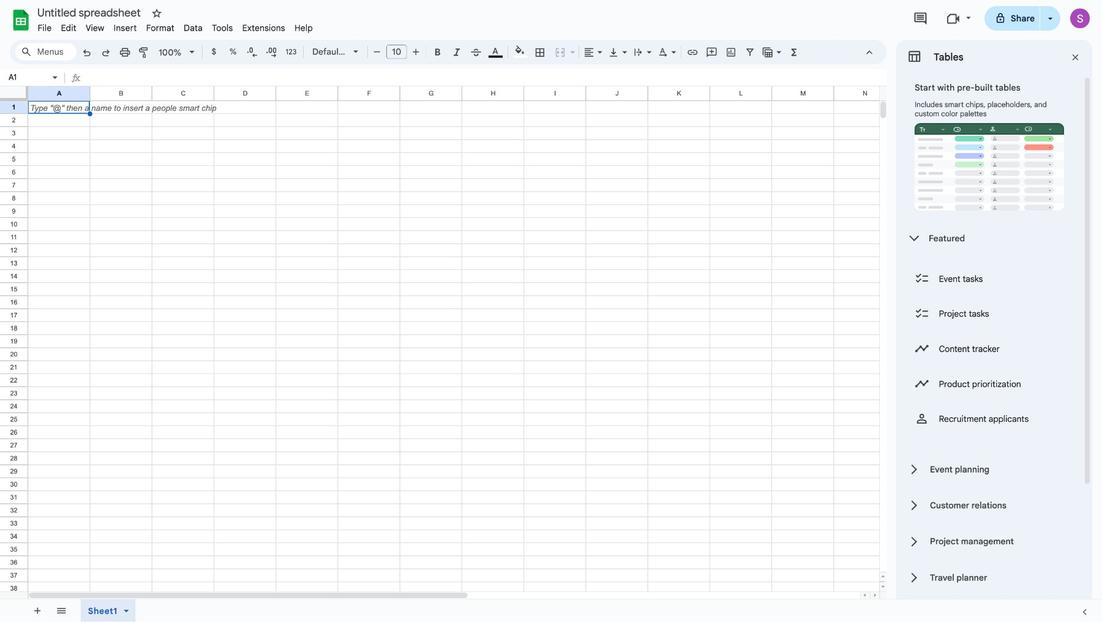 Task type: vqa. For each thing, say whether or not it's contained in the screenshot.
1st toolbar from the left
yes



Task type: locate. For each thing, give the bounding box(es) containing it.
2 horizontal spatial toolbar
[[148, 600, 151, 622]]

1 horizontal spatial toolbar
[[77, 600, 146, 622]]

24 image
[[915, 376, 929, 391]]

Star checkbox
[[148, 5, 165, 22]]

menu bar inside 'menu bar' banner
[[33, 16, 317, 36]]

fill color image
[[513, 43, 527, 58]]

Rename text field
[[33, 5, 147, 19]]

24 image
[[915, 341, 929, 356], [915, 411, 929, 426]]

5 menu item from the left
[[141, 21, 179, 35]]

Menus field
[[15, 43, 77, 60]]

add sheet image
[[31, 605, 42, 616]]

menu item
[[33, 21, 56, 35], [56, 21, 81, 35], [81, 21, 109, 35], [109, 21, 141, 35], [141, 21, 179, 35], [179, 21, 207, 35], [207, 21, 238, 35], [238, 21, 290, 35], [290, 21, 317, 35]]

functions image
[[787, 43, 802, 60]]

9 menu item from the left
[[290, 21, 317, 35]]

merge cells image
[[554, 46, 566, 59]]

2 24 image from the top
[[915, 411, 929, 426]]

2 toolbar from the left
[[77, 600, 146, 622]]

None text field
[[86, 70, 887, 86], [5, 72, 50, 83], [86, 70, 887, 86], [5, 72, 50, 83]]

Zoom text field
[[156, 44, 185, 61]]

name box (⌘ + j) element
[[4, 70, 61, 85]]

1 menu item from the left
[[33, 21, 56, 35]]

toolbar
[[25, 600, 76, 622], [77, 600, 146, 622], [148, 600, 151, 622]]

italic (⌘i) image
[[451, 46, 463, 59]]

menu bar
[[33, 16, 317, 36]]

decrease font size (⌘+shift+comma) image
[[371, 46, 383, 58]]

0 vertical spatial 24 image
[[915, 341, 929, 356]]

text color image
[[489, 43, 503, 58]]

create a filter image
[[744, 46, 756, 59]]

tables section
[[896, 40, 1092, 622]]

share. private to only me. image
[[995, 13, 1006, 24]]

increase font size (⌘+shift+period) image
[[410, 46, 422, 58]]

24 image down 24 image at the bottom right of the page
[[915, 411, 929, 426]]

paint format image
[[138, 46, 150, 59]]

1 vertical spatial 24 image
[[915, 411, 929, 426]]

main toolbar
[[76, 0, 805, 245]]

0 horizontal spatial toolbar
[[25, 600, 76, 622]]

application
[[0, 0, 1102, 622]]

undo (⌘z) image
[[81, 46, 93, 59]]

1 toolbar from the left
[[25, 600, 76, 622]]

tables promo image image
[[915, 123, 1064, 211]]

strikethrough (⌘+shift+x) image
[[470, 46, 482, 59]]

bold (⌘b) image
[[432, 46, 444, 59]]

24 image up 24 image at the bottom right of the page
[[915, 341, 929, 356]]



Task type: describe. For each thing, give the bounding box(es) containing it.
container image
[[907, 49, 921, 64]]

6 menu item from the left
[[179, 21, 207, 35]]

font list. default (arial) selected. option
[[312, 43, 346, 60]]

8 menu item from the left
[[238, 21, 290, 35]]

print (⌘p) image
[[119, 46, 131, 59]]

show all comments image
[[913, 11, 928, 26]]

close image
[[1070, 52, 1081, 63]]

Font size field
[[387, 44, 412, 60]]

increase decimal places image
[[265, 46, 277, 59]]

insert comment (⌘+option+m) image
[[706, 46, 718, 59]]

7 menu item from the left
[[207, 21, 238, 35]]

3 menu item from the left
[[81, 21, 109, 35]]

all sheets image
[[51, 601, 71, 620]]

3 toolbar from the left
[[148, 600, 151, 622]]

quick sharing actions image
[[1048, 18, 1053, 36]]

1 24 image from the top
[[915, 341, 929, 356]]

borders image
[[533, 43, 547, 60]]

Zoom field
[[154, 43, 200, 62]]

4 menu item from the left
[[109, 21, 141, 35]]

sheets home image
[[10, 9, 32, 31]]

redo (⌘y) image
[[100, 46, 112, 59]]

menu bar banner
[[0, 0, 1102, 622]]

2 menu item from the left
[[56, 21, 81, 35]]

insert chart image
[[725, 46, 737, 59]]

star image
[[151, 7, 163, 20]]

insert link (⌘k) image
[[687, 46, 699, 59]]

Font size text field
[[387, 44, 407, 59]]



